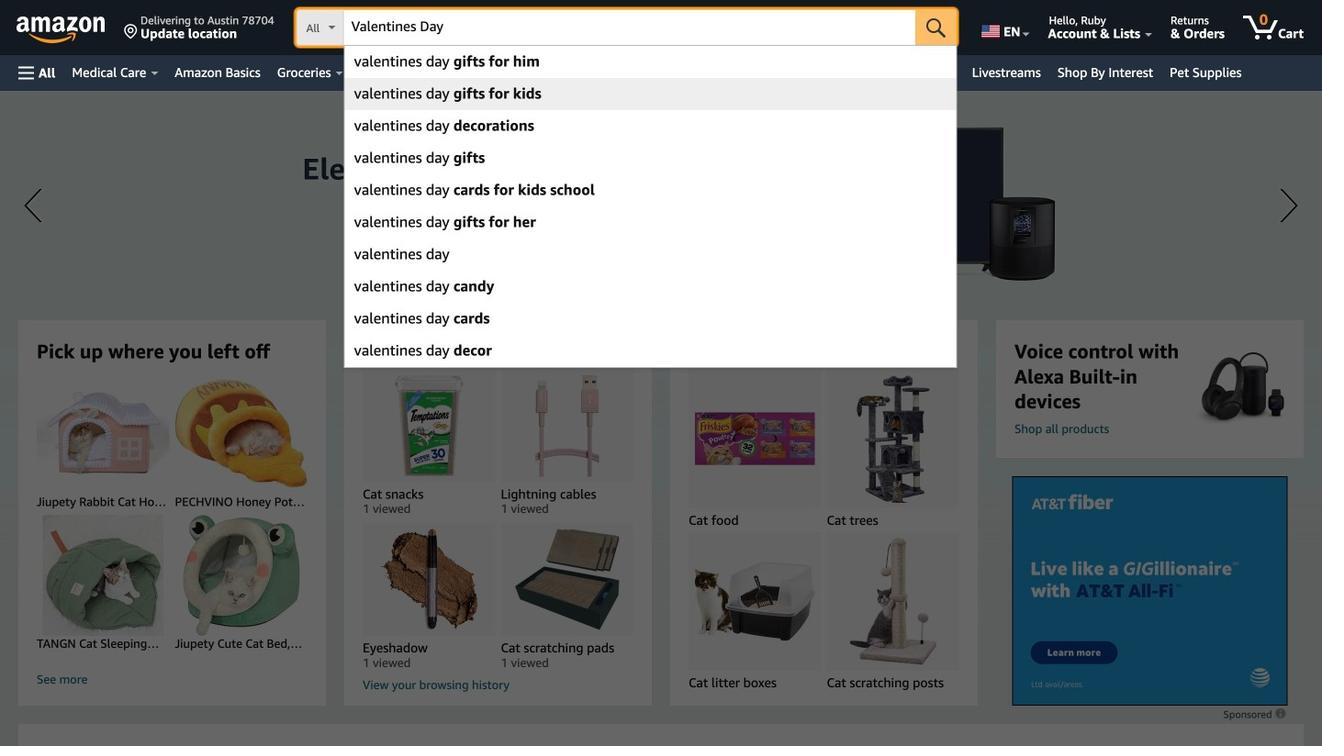 Task type: vqa. For each thing, say whether or not it's contained in the screenshot.
THE DELIVERING
no



Task type: locate. For each thing, give the bounding box(es) containing it.
None submit
[[916, 9, 957, 46]]

main content
[[0, 91, 1323, 747]]

Search Amazon text field
[[344, 10, 916, 45]]

None search field
[[296, 9, 957, 48]]

jiupety rabbit cat house for cats, chimney cat house for indoor cats, enough interior space, pink pet animal house for... image
[[37, 373, 170, 495]]

amazon image
[[17, 17, 106, 44]]

none search field inside navigation navigation
[[296, 9, 957, 48]]

pechvino honey pot cat bed - comfortable memory foam pet furniture with removable cushion - stylish and washable cat bed... image
[[175, 373, 308, 495]]

tangn cat sleeping bag , linen fabric bed cave leaf nest pet cuddle zone covered hide hood burrowing cozy soft durable... image
[[37, 516, 170, 637]]



Task type: describe. For each thing, give the bounding box(es) containing it.
navigation navigation
[[0, 0, 1323, 368]]

voice control with alexa built-in devices | shop all products image
[[1196, 352, 1286, 427]]

none submit inside search box
[[916, 9, 957, 46]]

jiupety cute cat bed, indoor lovely crystal velvet igloo for cat and small dog, warm cave sleeping nest bed for puppy... image
[[175, 516, 308, 637]]



